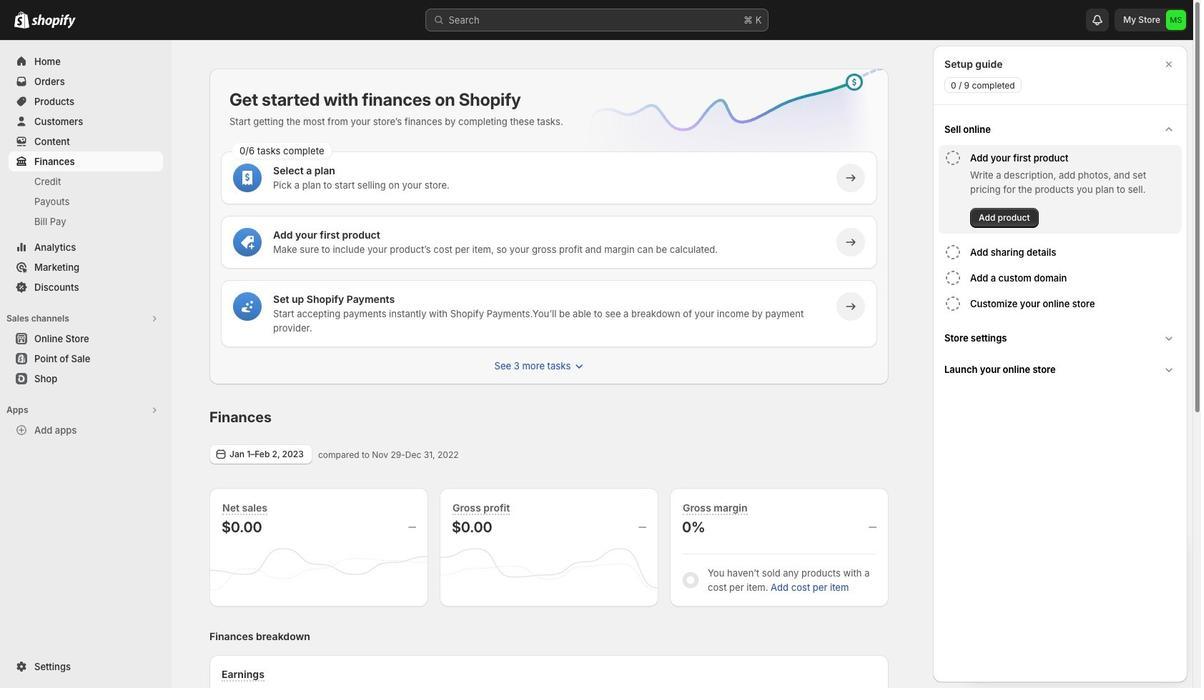 Task type: describe. For each thing, give the bounding box(es) containing it.
select a plan image
[[240, 171, 255, 185]]

mark add sharing details as done image
[[945, 244, 962, 261]]

shopify image
[[31, 14, 76, 29]]

mark add your first product as done image
[[945, 149, 962, 167]]

set up shopify payments image
[[240, 300, 255, 314]]

my store image
[[1166, 10, 1186, 30]]



Task type: locate. For each thing, give the bounding box(es) containing it.
shopify image
[[14, 11, 29, 29]]

mark add a custom domain as done image
[[945, 270, 962, 287]]

dialog
[[933, 46, 1188, 683]]

mark customize your online store as done image
[[945, 295, 962, 312]]

add your first product image
[[240, 235, 255, 250]]

line chart image
[[564, 66, 892, 183]]



